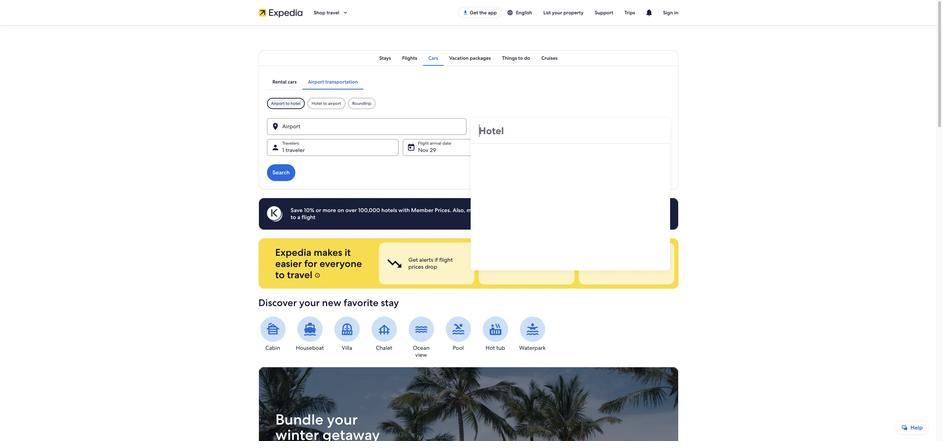 Task type: describe. For each thing, give the bounding box(es) containing it.
hotel to airport
[[312, 101, 341, 106]]

trips link
[[619, 6, 641, 19]]

rental
[[272, 79, 287, 85]]

hotel inside save 10% or more on over 100,000 hotels with member prices. also, members save up to 30% when you add a hotel to a flight
[[575, 207, 588, 214]]

favorite
[[344, 297, 379, 309]]

new
[[322, 297, 341, 309]]

+
[[542, 257, 546, 264]]

roundtrip
[[352, 101, 371, 106]]

houseboat
[[296, 345, 324, 352]]

list
[[543, 9, 551, 16]]

to right up
[[513, 207, 519, 214]]

hot
[[486, 345, 495, 352]]

shop travel
[[314, 9, 339, 16]]

transportation
[[325, 79, 358, 85]]

save inside save 10% or more on over 100,000 hotels with member prices. also, members save up to 30% when you add a hotel to a flight
[[492, 207, 504, 214]]

travel inside expedia makes it easier for everyone to travel
[[287, 269, 312, 281]]

tab list containing stays
[[258, 50, 678, 66]]

flight inside bundle flight + hotel to save
[[528, 257, 541, 264]]

hot tub
[[486, 345, 505, 352]]

things to do
[[502, 55, 530, 61]]

property
[[563, 9, 584, 16]]

rental cars link
[[267, 74, 302, 90]]

waterpark
[[519, 345, 546, 352]]

things to do link
[[497, 50, 536, 66]]

miles
[[637, 257, 651, 264]]

0 horizontal spatial a
[[297, 214, 300, 221]]

3 out of 3 element
[[579, 243, 674, 285]]

pool
[[453, 345, 464, 352]]

rental cars
[[272, 79, 297, 85]]

to left 10%
[[291, 214, 296, 221]]

bundle your winter getaway and save
[[275, 411, 380, 442]]

expedia
[[275, 246, 311, 259]]

easier
[[275, 258, 302, 270]]

support link
[[589, 6, 619, 19]]

29
[[430, 147, 436, 154]]

waterpark button
[[518, 317, 547, 352]]

2 out of 3 element
[[479, 243, 574, 285]]

hot tub button
[[481, 317, 510, 352]]

vacation
[[449, 55, 469, 61]]

or
[[316, 207, 321, 214]]

key
[[620, 264, 630, 271]]

shop travel button
[[308, 4, 354, 21]]

for
[[304, 258, 317, 270]]

your for list
[[552, 9, 562, 16]]

chalet
[[376, 345, 392, 352]]

on
[[337, 207, 344, 214]]

prices.
[[435, 207, 451, 214]]

rewards
[[631, 264, 651, 271]]

hotels
[[381, 207, 397, 214]]

your for bundle
[[327, 411, 358, 430]]

do
[[524, 55, 530, 61]]

over
[[345, 207, 357, 214]]

things
[[502, 55, 517, 61]]

shop
[[314, 9, 325, 16]]

if
[[434, 257, 438, 264]]

you
[[548, 207, 558, 214]]

alerts
[[419, 257, 433, 264]]

small image
[[507, 9, 513, 16]]

airport transportation link
[[302, 74, 363, 90]]

save
[[291, 207, 303, 214]]

discover your new favorite stay
[[258, 297, 399, 309]]

view
[[415, 352, 427, 359]]

ocean
[[413, 345, 430, 352]]

to right hotel
[[323, 101, 327, 106]]

travel inside dropdown button
[[327, 9, 339, 16]]

cabin button
[[258, 317, 287, 352]]

trips
[[624, 9, 635, 16]]

and inside bundle your winter getaway and save
[[275, 441, 301, 442]]

expedia makes it easier for everyone to travel
[[275, 246, 362, 281]]

airport for airport transportation
[[308, 79, 324, 85]]

airport to hotel
[[271, 101, 300, 106]]

cruises
[[541, 55, 558, 61]]

stays
[[379, 55, 391, 61]]

flights
[[402, 55, 417, 61]]

support
[[595, 9, 613, 16]]

save 10% or more on over 100,000 hotels with member prices. also, members save up to 30% when you add a hotel to a flight
[[291, 207, 588, 221]]

up
[[505, 207, 512, 214]]

xsmall image
[[315, 273, 320, 279]]

and inside earn airline miles and one key rewards
[[652, 257, 662, 264]]

10%
[[304, 207, 314, 214]]

vacation packages link
[[444, 50, 497, 66]]

also,
[[453, 207, 465, 214]]

to down rental cars link
[[286, 101, 290, 106]]

get for get the app
[[470, 9, 478, 16]]

your for discover
[[299, 297, 320, 309]]

flight inside save 10% or more on over 100,000 hotels with member prices. also, members save up to 30% when you add a hotel to a flight
[[302, 214, 315, 221]]

save for bundle your winter getaway and save
[[305, 441, 334, 442]]

airport for airport to hotel
[[271, 101, 285, 106]]



Task type: vqa. For each thing, say whether or not it's contained in the screenshot.
fourth Primary image from the right
no



Task type: locate. For each thing, give the bounding box(es) containing it.
villa
[[342, 345, 352, 352]]

english
[[516, 9, 532, 16]]

bundle inside bundle your winter getaway and save
[[275, 411, 323, 430]]

nov
[[418, 147, 429, 154]]

0 horizontal spatial get
[[408, 257, 418, 264]]

0 vertical spatial and
[[652, 257, 662, 264]]

bundle for bundle your winter getaway and save
[[275, 411, 323, 430]]

get for get alerts if flight prices drop
[[408, 257, 418, 264]]

airport down the rental
[[271, 101, 285, 106]]

save
[[492, 207, 504, 214], [508, 264, 519, 271], [305, 441, 334, 442]]

stay
[[381, 297, 399, 309]]

0 horizontal spatial save
[[305, 441, 334, 442]]

1 horizontal spatial flight
[[439, 257, 453, 264]]

get
[[470, 9, 478, 16], [408, 257, 418, 264]]

bundle for bundle flight + hotel to save
[[508, 257, 526, 264]]

cruises link
[[536, 50, 563, 66]]

bundle
[[508, 257, 526, 264], [275, 411, 323, 430]]

0 vertical spatial airport
[[308, 79, 324, 85]]

airport inside tab list
[[308, 79, 324, 85]]

0 horizontal spatial travel
[[287, 269, 312, 281]]

drop
[[425, 264, 437, 271]]

cars link
[[423, 50, 444, 66]]

2 horizontal spatial hotel
[[575, 207, 588, 214]]

prices
[[408, 264, 423, 271]]

list your property
[[543, 9, 584, 16]]

1 horizontal spatial your
[[327, 411, 358, 430]]

1 vertical spatial your
[[299, 297, 320, 309]]

a left 10%
[[297, 214, 300, 221]]

0 vertical spatial save
[[492, 207, 504, 214]]

tab list
[[258, 50, 678, 66], [267, 74, 363, 90]]

flight left or
[[302, 214, 315, 221]]

1 vertical spatial and
[[275, 441, 301, 442]]

hotel
[[312, 101, 322, 106]]

0 horizontal spatial and
[[275, 441, 301, 442]]

trailing image
[[342, 9, 348, 16]]

pool button
[[444, 317, 473, 352]]

bundle flight + hotel to save
[[508, 257, 567, 271]]

to inside bundle flight + hotel to save
[[561, 257, 567, 264]]

Hotel text field
[[471, 118, 670, 143]]

get the app
[[470, 9, 497, 16]]

get right download the app button 'icon'
[[470, 9, 478, 16]]

communication center icon image
[[645, 8, 653, 17]]

search
[[272, 169, 290, 176]]

cars
[[288, 79, 297, 85]]

flight right if
[[439, 257, 453, 264]]

1 traveler
[[282, 147, 305, 154]]

2 horizontal spatial save
[[508, 264, 519, 271]]

travel sale activities deals image
[[258, 367, 678, 442]]

0 vertical spatial bundle
[[508, 257, 526, 264]]

your
[[552, 9, 562, 16], [299, 297, 320, 309], [327, 411, 358, 430]]

2 horizontal spatial your
[[552, 9, 562, 16]]

discover
[[258, 297, 297, 309]]

list your property link
[[538, 6, 589, 19]]

0 vertical spatial hotel
[[291, 101, 300, 106]]

1 vertical spatial get
[[408, 257, 418, 264]]

1 horizontal spatial bundle
[[508, 257, 526, 264]]

flight left +
[[528, 257, 541, 264]]

to right +
[[561, 257, 567, 264]]

more
[[323, 207, 336, 214]]

get the app link
[[458, 7, 501, 18]]

1 horizontal spatial and
[[652, 257, 662, 264]]

travel left trailing image
[[327, 9, 339, 16]]

1 horizontal spatial a
[[571, 207, 574, 214]]

ocean view
[[413, 345, 430, 359]]

winter
[[275, 426, 319, 442]]

hotel
[[291, 101, 300, 106], [575, 207, 588, 214], [547, 257, 560, 264]]

get left alerts
[[408, 257, 418, 264]]

flights link
[[397, 50, 423, 66]]

0 horizontal spatial your
[[299, 297, 320, 309]]

to inside tab list
[[518, 55, 523, 61]]

1 out of 3 element
[[379, 243, 474, 285]]

to down expedia
[[275, 269, 285, 281]]

airport up hotel
[[308, 79, 324, 85]]

tub
[[496, 345, 505, 352]]

30%
[[520, 207, 531, 214]]

airport transportation
[[308, 79, 358, 85]]

airport
[[308, 79, 324, 85], [271, 101, 285, 106]]

cabin
[[265, 345, 280, 352]]

in
[[674, 9, 678, 16]]

save inside bundle your winter getaway and save
[[305, 441, 334, 442]]

tab list containing rental cars
[[267, 74, 363, 90]]

0 vertical spatial travel
[[327, 9, 339, 16]]

0 horizontal spatial flight
[[302, 214, 315, 221]]

search button
[[267, 164, 295, 181]]

1 traveler button
[[267, 139, 398, 156]]

the
[[479, 9, 487, 16]]

sign
[[663, 9, 673, 16]]

and
[[652, 257, 662, 264], [275, 441, 301, 442]]

houseboat button
[[296, 317, 324, 352]]

0 horizontal spatial airport
[[271, 101, 285, 106]]

ocean view button
[[407, 317, 436, 359]]

1 vertical spatial save
[[508, 264, 519, 271]]

2 vertical spatial hotel
[[547, 257, 560, 264]]

your inside bundle your winter getaway and save
[[327, 411, 358, 430]]

bundle your winter getaway and save main content
[[0, 25, 937, 442]]

hotel right add
[[575, 207, 588, 214]]

sign in
[[663, 9, 678, 16]]

to left 'do'
[[518, 55, 523, 61]]

members
[[467, 207, 491, 214]]

member
[[411, 207, 433, 214]]

traveler
[[286, 147, 305, 154]]

hotel inside bundle flight + hotel to save
[[547, 257, 560, 264]]

makes
[[314, 246, 342, 259]]

2 vertical spatial save
[[305, 441, 334, 442]]

flight inside get alerts if flight prices drop
[[439, 257, 453, 264]]

airport
[[328, 101, 341, 106]]

with
[[398, 207, 410, 214]]

your inside list your property link
[[552, 9, 562, 16]]

save for bundle flight + hotel to save
[[508, 264, 519, 271]]

to
[[518, 55, 523, 61], [286, 101, 290, 106], [323, 101, 327, 106], [513, 207, 519, 214], [291, 214, 296, 221], [561, 257, 567, 264], [275, 269, 285, 281]]

0 vertical spatial your
[[552, 9, 562, 16]]

1 vertical spatial hotel
[[575, 207, 588, 214]]

1
[[282, 147, 284, 154]]

0 vertical spatial get
[[470, 9, 478, 16]]

a right add
[[571, 207, 574, 214]]

english button
[[501, 6, 538, 19]]

1 horizontal spatial travel
[[327, 9, 339, 16]]

2 horizontal spatial flight
[[528, 257, 541, 264]]

one
[[608, 264, 619, 271]]

1 vertical spatial bundle
[[275, 411, 323, 430]]

1 horizontal spatial airport
[[308, 79, 324, 85]]

when
[[533, 207, 547, 214]]

a
[[571, 207, 574, 214], [297, 214, 300, 221]]

1 vertical spatial airport
[[271, 101, 285, 106]]

1 vertical spatial travel
[[287, 269, 312, 281]]

earn
[[608, 257, 619, 264]]

1 horizontal spatial save
[[492, 207, 504, 214]]

get inside get alerts if flight prices drop
[[408, 257, 418, 264]]

airline
[[621, 257, 636, 264]]

hotel left hotel
[[291, 101, 300, 106]]

travel left xsmall image
[[287, 269, 312, 281]]

download the app button image
[[463, 10, 468, 15]]

2 vertical spatial your
[[327, 411, 358, 430]]

earn airline miles and one key rewards
[[608, 257, 662, 271]]

it
[[345, 246, 351, 259]]

0 horizontal spatial hotel
[[291, 101, 300, 106]]

1 horizontal spatial get
[[470, 9, 478, 16]]

expedia logo image
[[258, 8, 303, 17]]

bundle inside bundle flight + hotel to save
[[508, 257, 526, 264]]

cars
[[428, 55, 438, 61]]

stays link
[[374, 50, 397, 66]]

app
[[488, 9, 497, 16]]

to inside expedia makes it easier for everyone to travel
[[275, 269, 285, 281]]

0 horizontal spatial bundle
[[275, 411, 323, 430]]

1 horizontal spatial hotel
[[547, 257, 560, 264]]

villa button
[[333, 317, 361, 352]]

save inside bundle flight + hotel to save
[[508, 264, 519, 271]]

1 vertical spatial tab list
[[267, 74, 363, 90]]

sign in button
[[657, 4, 684, 21]]

hotel right +
[[547, 257, 560, 264]]

0 vertical spatial tab list
[[258, 50, 678, 66]]

travel
[[327, 9, 339, 16], [287, 269, 312, 281]]

get alerts if flight prices drop
[[408, 257, 453, 271]]



